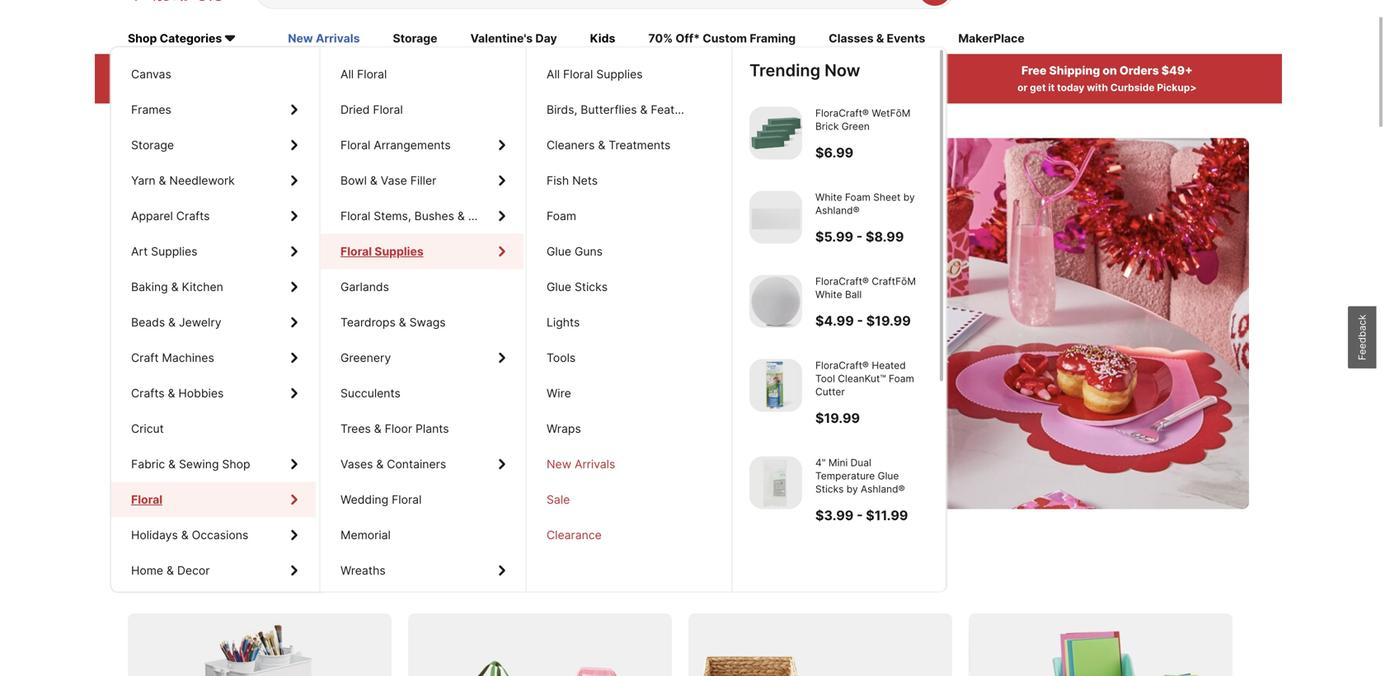 Task type: vqa. For each thing, say whether or not it's contained in the screenshot.
All Baking & Kitchen link
no



Task type: describe. For each thing, give the bounding box(es) containing it.
& inside earn 9% in rewards when you use your michaels™ credit card.³ details & apply>
[[803, 82, 810, 94]]

regular
[[247, 64, 291, 78]]

save on creative storage for every space.
[[128, 567, 526, 591]]

all for all floral
[[340, 67, 354, 81]]

when
[[556, 82, 583, 94]]

shop for storage
[[222, 457, 250, 471]]

art supplies for shop categories
[[131, 244, 197, 258]]

baking & kitchen link for valentine's day
[[111, 269, 316, 305]]

glue guns
[[547, 244, 603, 258]]

art supplies for valentine's day
[[131, 244, 197, 258]]

frames link for 70% off* custom framing
[[111, 92, 316, 127]]

decor for 70% off* custom framing
[[177, 564, 210, 578]]

yarn & needlework for new arrivals
[[131, 174, 235, 188]]

trending now
[[749, 60, 860, 80]]

trees
[[340, 422, 371, 436]]

apparel for kids
[[131, 209, 173, 223]]

fabric for 70% off* custom framing
[[131, 457, 165, 471]]

$4.99
[[815, 313, 854, 329]]

dried floral
[[340, 103, 403, 117]]

off inside 20% off all regular price purchases with code daily23us. exclusions apply>
[[208, 64, 226, 78]]

supplies for 'frames' link related to 70% off* custom framing
[[151, 244, 197, 258]]

home & decor for 70% off* custom framing
[[131, 564, 210, 578]]

beads & jewelry link for new arrivals
[[111, 305, 316, 340]]

crafts & hobbies link for storage
[[111, 376, 316, 411]]

cricut link for shop categories
[[111, 411, 316, 446]]

beads for shop categories
[[131, 315, 165, 329]]

floracraft® heated tool cleankut™ foam cutter
[[815, 359, 914, 398]]

craft for new arrivals
[[131, 351, 159, 365]]

craftfōm
[[872, 275, 916, 287]]

card.³
[[734, 82, 765, 94]]

wraps
[[547, 422, 581, 436]]

fabric for new arrivals
[[131, 457, 165, 471]]

apparel crafts link for classes & events
[[111, 198, 316, 234]]

pickup>
[[1157, 82, 1197, 94]]

classes & events
[[829, 32, 925, 46]]

0 vertical spatial day
[[535, 32, 557, 46]]

beads & jewelry link for classes & events
[[111, 305, 316, 340]]

frames link for classes & events
[[111, 92, 316, 127]]

$8.99
[[866, 229, 904, 245]]

by inside white foam sheet by ashland®
[[903, 191, 915, 203]]

baking & kitchen for storage
[[131, 280, 223, 294]]

home for new arrivals
[[131, 564, 163, 578]]

apparel crafts for kids
[[131, 209, 210, 223]]

1 vertical spatial on
[[179, 567, 204, 591]]

art supplies for classes & events
[[131, 244, 197, 258]]

shop categories link
[[128, 30, 255, 48]]

machines for valentine's day
[[162, 351, 214, 365]]

credit
[[702, 82, 732, 94]]

baking & kitchen link for classes & events
[[111, 269, 316, 305]]

$3.99
[[815, 507, 854, 523]]

price
[[293, 64, 323, 78]]

wire
[[547, 386, 571, 400]]

$6.99
[[815, 145, 853, 161]]

bowl
[[340, 174, 367, 188]]

yarn for valentine's day
[[131, 174, 156, 188]]

baking for shop categories
[[131, 280, 168, 294]]

- for $3.99
[[857, 507, 863, 523]]

temperature
[[815, 470, 875, 482]]

hobbies for 70% off* custom framing
[[178, 386, 224, 400]]

crafts & hobbies link for valentine's day
[[111, 376, 316, 411]]

succulents link
[[321, 376, 524, 411]]

vases & containers link
[[321, 446, 524, 482]]

ashland® inside white foam sheet by ashland®
[[815, 204, 860, 216]]

wire link
[[527, 376, 730, 411]]

frames link for kids
[[111, 92, 316, 127]]

containers
[[387, 457, 446, 471]]

birds, butterflies & feathers
[[547, 103, 699, 117]]

holidays & occasions for kids
[[131, 528, 248, 542]]

foam inside floracraft® heated tool cleankut™ foam cutter
[[889, 373, 914, 385]]

1 vertical spatial it
[[217, 334, 231, 359]]

ashland® inside 4" mini dual temperature glue sticks by ashland®
[[861, 483, 905, 495]]

wreaths
[[340, 564, 386, 578]]

storage link for classes & events
[[111, 127, 316, 163]]

sewing for valentine's day
[[179, 457, 219, 471]]

storage for classes & events
[[131, 138, 174, 152]]

to
[[223, 226, 261, 276]]

handmade
[[235, 334, 334, 359]]

classes & events link
[[829, 30, 925, 48]]

white foam sheet by ashland®
[[815, 191, 915, 216]]

70% off* custom framing
[[648, 32, 796, 46]]

lights link
[[527, 305, 730, 340]]

yarn & needlework link for shop categories
[[111, 163, 316, 198]]

item undefined image for $6.99
[[749, 107, 802, 160]]

occasions for shop categories
[[192, 528, 248, 542]]

$5.99 - $8.99
[[815, 229, 904, 245]]

craft for 70% off* custom framing
[[131, 351, 159, 365]]

categories
[[160, 32, 222, 46]]

yarn for kids
[[131, 174, 156, 188]]

tools link
[[527, 340, 730, 376]]

occasions for valentine's day
[[192, 528, 248, 542]]

sticks inside 4" mini dual temperature glue sticks by ashland®
[[815, 483, 844, 495]]

nets
[[572, 174, 598, 188]]

craft machines link for kids
[[111, 340, 316, 376]]

decor for valentine's day
[[177, 564, 210, 578]]

earn 9% in rewards when you use your michaels™ credit card.³ details & apply>
[[556, 64, 847, 94]]

apparel crafts for storage
[[131, 209, 210, 223]]

craft machines for valentine's day
[[131, 351, 214, 365]]

fish nets
[[547, 174, 598, 188]]

jewelry for storage
[[179, 315, 221, 329]]

wetfōm
[[872, 107, 911, 119]]

craft machines link for storage
[[111, 340, 316, 376]]

arrangements
[[374, 138, 451, 152]]

40%
[[271, 226, 354, 276]]

curbside
[[1110, 82, 1155, 94]]

plants
[[416, 422, 449, 436]]

cricut for valentine's day
[[131, 422, 164, 436]]

crafts & hobbies for valentine's day
[[131, 386, 224, 400]]

sale link
[[527, 482, 730, 517]]

fish
[[547, 174, 569, 188]]

cricut link for storage
[[111, 411, 316, 446]]

beads & jewelry for 70% off* custom framing
[[131, 315, 221, 329]]

decor for classes & events
[[177, 564, 210, 578]]

makerplace link
[[958, 30, 1025, 48]]

floral link for kids
[[111, 482, 316, 517]]

craft machines for new arrivals
[[131, 351, 214, 365]]

three water hyacinth baskets in white, brown and tan image
[[688, 614, 952, 676]]

free shipping on orders $49+ or get it today with curbside pickup>
[[1017, 64, 1197, 94]]

heartfelt.
[[379, 334, 466, 359]]

jewelry for valentine's day
[[179, 315, 221, 329]]

and
[[339, 334, 374, 359]]

greenery
[[340, 351, 391, 365]]

sheet
[[873, 191, 901, 203]]

1 vertical spatial $19.99
[[815, 410, 860, 426]]

valentine's day
[[470, 32, 557, 46]]

on inside free shipping on orders $49+ or get it today with curbside pickup>
[[1103, 64, 1117, 78]]

off inside up to 40% off valentine's day supplies
[[363, 226, 423, 276]]

frames for storage
[[131, 103, 171, 117]]

art supplies for new arrivals
[[131, 244, 197, 258]]

mini
[[828, 457, 848, 469]]

floral inside "link"
[[340, 138, 370, 152]]

teardrops
[[340, 315, 396, 329]]

crafts & hobbies link for shop categories
[[111, 376, 316, 411]]

cleankut™
[[838, 373, 886, 385]]

clearance link
[[527, 517, 730, 553]]

makerplace
[[958, 32, 1025, 46]]

needlework for classes & events
[[169, 174, 235, 188]]

storage link for new arrivals
[[111, 127, 316, 163]]

0 vertical spatial $19.99
[[866, 313, 911, 329]]

1 horizontal spatial new arrivals link
[[527, 446, 730, 482]]

9%
[[674, 64, 692, 78]]

frames link for valentine's day
[[111, 92, 316, 127]]

exclusions
[[294, 82, 346, 94]]

20% off all regular price purchases with code daily23us. exclusions apply>
[[180, 64, 386, 94]]

sale
[[547, 493, 570, 507]]

creative
[[209, 567, 287, 591]]

storage for 70% off* custom framing
[[131, 138, 174, 152]]

vase
[[381, 174, 407, 188]]

wedding floral
[[340, 493, 422, 507]]

craft machines for 70% off* custom framing
[[131, 351, 214, 365]]

yarn for new arrivals
[[131, 174, 156, 188]]

white rolling cart with art supplies image
[[128, 614, 392, 676]]

apparel crafts link for new arrivals
[[111, 198, 316, 234]]

cricut link for new arrivals
[[111, 411, 316, 446]]

yarn for storage
[[131, 174, 156, 188]]

vases & containers
[[340, 457, 446, 471]]

all inside 20% off all regular price purchases with code daily23us. exclusions apply>
[[229, 64, 244, 78]]

20%
[[180, 64, 206, 78]]

framing
[[750, 32, 796, 46]]

shop for shop categories
[[222, 457, 250, 471]]

all floral supplies
[[547, 67, 643, 81]]

fabric & sewing shop link for classes & events
[[111, 446, 316, 482]]

0 vertical spatial new
[[288, 32, 313, 46]]

baking & kitchen for kids
[[131, 280, 223, 294]]

1 horizontal spatial new
[[547, 457, 571, 471]]

& inside "link"
[[399, 315, 406, 329]]

dual
[[851, 457, 871, 469]]

baking for valentine's day
[[131, 280, 168, 294]]

canvas link for valentine's day
[[111, 56, 316, 92]]

4" mini dual temperature glue sticks by ashland®
[[815, 457, 905, 495]]

supplies for dried floral 'link'
[[375, 244, 424, 258]]

purchases
[[325, 64, 386, 78]]

glue guns link
[[527, 234, 730, 269]]

baking & kitchen for 70% off* custom framing
[[131, 280, 223, 294]]

crafts & hobbies for storage
[[131, 386, 224, 400]]

fabric & sewing shop for storage
[[131, 457, 250, 471]]

events
[[887, 32, 925, 46]]

floracraft® wetfōm brick green
[[815, 107, 911, 132]]

bowl & vase filler
[[340, 174, 436, 188]]

clearance
[[547, 528, 602, 542]]

birds,
[[547, 103, 577, 117]]

needlework for 70% off* custom framing
[[169, 174, 235, 188]]

every
[[403, 567, 457, 591]]

kitchen for 70% off* custom framing
[[182, 280, 223, 294]]

shop inside button
[[181, 392, 208, 407]]

baking & kitchen for new arrivals
[[131, 280, 223, 294]]

apparel crafts for valentine's day
[[131, 209, 210, 223]]

all floral link
[[321, 56, 524, 92]]

holidays & occasions for shop categories
[[131, 528, 248, 542]]

foam inside white foam sheet by ashland®
[[845, 191, 871, 203]]

beads & jewelry for valentine's day
[[131, 315, 221, 329]]

storage link for valentine's day
[[111, 127, 316, 163]]

cricut for shop categories
[[131, 422, 164, 436]]

$11.99
[[866, 507, 908, 523]]

craft for storage
[[131, 351, 159, 365]]

beads for kids
[[131, 315, 165, 329]]

art supplies for kids
[[131, 244, 197, 258]]



Task type: locate. For each thing, give the bounding box(es) containing it.
floral link for new arrivals
[[111, 482, 316, 517]]

you
[[585, 82, 603, 94]]

supplies
[[596, 67, 643, 81], [151, 244, 197, 258], [151, 244, 197, 258], [151, 244, 197, 258], [151, 244, 197, 258], [151, 244, 197, 258], [151, 244, 197, 258], [151, 244, 197, 258], [151, 244, 197, 258], [375, 244, 424, 258], [243, 272, 403, 323]]

supplies inside up to 40% off valentine's day supplies
[[243, 272, 403, 323]]

home & decor link for storage
[[111, 553, 316, 588]]

by inside 4" mini dual temperature glue sticks by ashland®
[[846, 483, 858, 495]]

- right $3.99
[[857, 507, 863, 523]]

beads & jewelry link
[[111, 305, 316, 340], [111, 305, 316, 340], [111, 305, 316, 340], [111, 305, 316, 340], [111, 305, 316, 340], [111, 305, 316, 340], [111, 305, 316, 340], [111, 305, 316, 340]]

kitchen for kids
[[182, 280, 223, 294]]

yarn & needlework link for classes & events
[[111, 163, 316, 198]]

greenery link
[[321, 340, 524, 376]]

valentine's inside up to 40% off valentine's day supplies
[[432, 226, 635, 276]]

art supplies link for new arrivals
[[111, 234, 316, 269]]

filler
[[410, 174, 436, 188]]

$19.99 down craftfōm
[[866, 313, 911, 329]]

foam down heated
[[889, 373, 914, 385]]

succulents
[[340, 386, 400, 400]]

classes
[[829, 32, 874, 46]]

floracraft® up green
[[815, 107, 869, 119]]

new up price
[[288, 32, 313, 46]]

0 horizontal spatial off
[[208, 64, 226, 78]]

new arrivals inside 'link'
[[547, 457, 615, 471]]

2 with from the left
[[1087, 82, 1108, 94]]

today
[[1057, 82, 1084, 94]]

fabric for shop categories
[[131, 457, 165, 471]]

floral inside 'link'
[[373, 103, 403, 117]]

holidays & occasions link
[[111, 517, 316, 553], [111, 517, 316, 553], [111, 517, 316, 553], [111, 517, 316, 553], [111, 517, 316, 553], [111, 517, 316, 553], [111, 517, 316, 553], [111, 517, 316, 553]]

sticks inside glue sticks link
[[575, 280, 608, 294]]

1 horizontal spatial with
[[1087, 82, 1108, 94]]

details
[[767, 82, 801, 94]]

beads for classes & events
[[131, 315, 165, 329]]

now inside button
[[211, 392, 236, 407]]

baking & kitchen for shop categories
[[131, 280, 223, 294]]

needlework for kids
[[169, 174, 235, 188]]

vases
[[340, 457, 373, 471]]

crafts & hobbies for shop categories
[[131, 386, 224, 400]]

yarn for 70% off* custom framing
[[131, 174, 156, 188]]

craft machines for shop categories
[[131, 351, 214, 365]]

1 vertical spatial glue
[[547, 280, 571, 294]]

art supplies link for storage
[[111, 234, 316, 269]]

baking for 70% off* custom framing
[[131, 280, 168, 294]]

floral supplies
[[340, 244, 424, 258]]

holidays & occasions for 70% off* custom framing
[[131, 528, 248, 542]]

storage link for storage
[[111, 127, 316, 163]]

0 vertical spatial sticks
[[575, 280, 608, 294]]

home & decor link
[[111, 553, 316, 588], [111, 553, 316, 588], [111, 553, 316, 588], [111, 553, 316, 588], [111, 553, 316, 588], [111, 553, 316, 588], [111, 553, 316, 588], [111, 553, 316, 588]]

canvas link for new arrivals
[[111, 56, 316, 92]]

white left ball
[[815, 289, 842, 300]]

storage link for kids
[[111, 127, 316, 163]]

yarn
[[131, 174, 156, 188], [131, 174, 156, 188], [131, 174, 156, 188], [131, 174, 156, 188], [131, 174, 156, 188], [131, 174, 156, 188], [131, 174, 156, 188], [131, 174, 156, 188]]

0 horizontal spatial arrivals
[[316, 32, 360, 46]]

0 horizontal spatial all
[[229, 64, 244, 78]]

1 horizontal spatial off
[[363, 226, 423, 276]]

yarn & needlework link for 70% off* custom framing
[[111, 163, 316, 198]]

glue left guns
[[547, 244, 571, 258]]

guns
[[575, 244, 603, 258]]

ashland® up $11.99 in the bottom right of the page
[[861, 483, 905, 495]]

shop for new arrivals
[[222, 457, 250, 471]]

canvas for classes & events
[[131, 67, 171, 81]]

new arrivals
[[288, 32, 360, 46], [547, 457, 615, 471]]

apply>
[[349, 82, 382, 94]]

valentine's day link
[[470, 30, 557, 48]]

with inside 20% off all regular price purchases with code daily23us. exclusions apply>
[[184, 82, 205, 94]]

5 item undefined image from the top
[[749, 456, 802, 509]]

jewelry
[[179, 315, 221, 329], [179, 315, 221, 329], [179, 315, 221, 329], [179, 315, 221, 329], [179, 315, 221, 329], [179, 315, 221, 329], [179, 315, 221, 329], [179, 315, 221, 329]]

0 horizontal spatial new arrivals link
[[288, 30, 360, 48]]

day up make
[[161, 272, 233, 323]]

yarn & needlework link for kids
[[111, 163, 316, 198]]

home
[[131, 564, 163, 578], [131, 564, 163, 578], [131, 564, 163, 578], [131, 564, 163, 578], [131, 564, 163, 578], [131, 564, 163, 578], [131, 564, 163, 578], [131, 564, 163, 578]]

decor for kids
[[177, 564, 210, 578]]

frames for new arrivals
[[131, 103, 171, 117]]

jewelry for new arrivals
[[179, 315, 221, 329]]

sticks down guns
[[575, 280, 608, 294]]

beads & jewelry link for kids
[[111, 305, 316, 340]]

0 vertical spatial glue
[[547, 244, 571, 258]]

1 floracraft® from the top
[[815, 107, 869, 119]]

by down temperature
[[846, 483, 858, 495]]

it inside free shipping on orders $49+ or get it today with curbside pickup>
[[1048, 82, 1055, 94]]

tool
[[815, 373, 835, 385]]

holidays for classes & events
[[131, 528, 178, 542]]

1 vertical spatial -
[[857, 313, 863, 329]]

art for storage
[[131, 244, 148, 258]]

up
[[161, 226, 213, 276]]

art supplies link
[[111, 234, 316, 269], [111, 234, 316, 269], [111, 234, 316, 269], [111, 234, 316, 269], [111, 234, 316, 269], [111, 234, 316, 269], [111, 234, 316, 269], [111, 234, 316, 269]]

art supplies link for shop categories
[[111, 234, 316, 269]]

item undefined image left the $4.99
[[749, 275, 802, 328]]

1 horizontal spatial new arrivals
[[547, 457, 615, 471]]

arrivals for new arrivals 'link' to the left
[[316, 32, 360, 46]]

0 horizontal spatial ashland®
[[815, 204, 860, 216]]

off
[[208, 64, 226, 78], [363, 226, 423, 276]]

or
[[1017, 82, 1028, 94]]

it right make
[[217, 334, 231, 359]]

canvas for kids
[[131, 67, 171, 81]]

now up apply> at the top of the page
[[824, 60, 860, 80]]

day up when
[[535, 32, 557, 46]]

- right "$5.99"
[[856, 229, 863, 245]]

0 vertical spatial off
[[208, 64, 226, 78]]

sewing for new arrivals
[[179, 457, 219, 471]]

item undefined image left tool
[[749, 359, 802, 412]]

1 with from the left
[[184, 82, 205, 94]]

2 white from the top
[[815, 289, 842, 300]]

floracraft® for $4.99 - $19.99
[[815, 275, 869, 287]]

new arrivals for new arrivals 'link' to the left
[[288, 32, 360, 46]]

for
[[371, 567, 398, 591]]

your
[[625, 82, 647, 94]]

off down stems,
[[363, 226, 423, 276]]

all up code
[[229, 64, 244, 78]]

floral link
[[111, 482, 316, 517], [111, 482, 316, 517], [111, 482, 316, 517], [111, 482, 316, 517], [111, 482, 316, 517], [111, 482, 316, 517], [111, 482, 316, 517], [111, 482, 316, 517]]

1 horizontal spatial on
[[1103, 64, 1117, 78]]

fish nets link
[[527, 163, 730, 198]]

apparel for classes & events
[[131, 209, 173, 223]]

baking & kitchen link for kids
[[111, 269, 316, 305]]

0 horizontal spatial on
[[179, 567, 204, 591]]

foam link
[[527, 198, 730, 234]]

beads & jewelry for classes & events
[[131, 315, 221, 329]]

arrivals up purchases
[[316, 32, 360, 46]]

foam left the sheet
[[845, 191, 871, 203]]

0 horizontal spatial day
[[161, 272, 233, 323]]

all inside all floral supplies link
[[547, 67, 560, 81]]

0 vertical spatial new arrivals link
[[288, 30, 360, 48]]

machines
[[162, 351, 214, 365], [162, 351, 214, 365], [162, 351, 214, 365], [162, 351, 214, 365], [162, 351, 214, 365], [162, 351, 214, 365], [162, 351, 214, 365], [162, 351, 214, 365]]

- right the $4.99
[[857, 313, 863, 329]]

storage
[[393, 32, 437, 46], [131, 138, 174, 152], [131, 138, 174, 152], [131, 138, 174, 152], [131, 138, 174, 152], [131, 138, 174, 152], [131, 138, 174, 152], [131, 138, 174, 152], [131, 138, 174, 152]]

floral arrangements link
[[321, 127, 524, 163]]

baking for new arrivals
[[131, 280, 168, 294]]

0 horizontal spatial $19.99
[[815, 410, 860, 426]]

$4.99 - $19.99
[[815, 313, 911, 329]]

craft machines for classes & events
[[131, 351, 214, 365]]

home & decor
[[131, 564, 210, 578], [131, 564, 210, 578], [131, 564, 210, 578], [131, 564, 210, 578], [131, 564, 210, 578], [131, 564, 210, 578], [131, 564, 210, 578], [131, 564, 210, 578]]

holidays & occasions for storage
[[131, 528, 248, 542]]

0 horizontal spatial sticks
[[575, 280, 608, 294]]

1 horizontal spatial $19.99
[[866, 313, 911, 329]]

daily23us.
[[234, 82, 292, 94]]

art supplies link for valentine's day
[[111, 234, 316, 269]]

3 floracraft® from the top
[[815, 359, 869, 371]]

home for classes & events
[[131, 564, 163, 578]]

on right save
[[179, 567, 204, 591]]

craft machines link for classes & events
[[111, 340, 316, 376]]

ashland® up "$5.99"
[[815, 204, 860, 216]]

bushes
[[414, 209, 454, 223]]

0 horizontal spatial foam
[[547, 209, 576, 223]]

$5.99
[[815, 229, 853, 245]]

0 vertical spatial -
[[856, 229, 863, 245]]

new arrivals down wraps
[[547, 457, 615, 471]]

decor
[[177, 564, 210, 578], [177, 564, 210, 578], [177, 564, 210, 578], [177, 564, 210, 578], [177, 564, 210, 578], [177, 564, 210, 578], [177, 564, 210, 578], [177, 564, 210, 578]]

foam inside foam "link"
[[547, 209, 576, 223]]

holidays & occasions link for new arrivals
[[111, 517, 316, 553]]

fabric & sewing shop link for kids
[[111, 446, 316, 482]]

0 vertical spatial on
[[1103, 64, 1117, 78]]

off up code
[[208, 64, 226, 78]]

crafts & hobbies link for kids
[[111, 376, 316, 411]]

yarn & needlework for valentine's day
[[131, 174, 235, 188]]

frames
[[131, 103, 171, 117], [131, 103, 171, 117], [131, 103, 171, 117], [131, 103, 171, 117], [131, 103, 171, 117], [131, 103, 171, 117], [131, 103, 171, 117], [131, 103, 171, 117]]

0 vertical spatial it
[[1048, 82, 1055, 94]]

0 horizontal spatial new
[[288, 32, 313, 46]]

baking & kitchen for classes & events
[[131, 280, 223, 294]]

1 vertical spatial off
[[363, 226, 423, 276]]

2 vertical spatial floracraft®
[[815, 359, 869, 371]]

white inside white foam sheet by ashland®
[[815, 191, 842, 203]]

feathers
[[651, 103, 699, 117]]

2 vertical spatial foam
[[889, 373, 914, 385]]

1 horizontal spatial ashland®
[[861, 483, 905, 495]]

canvas link for storage
[[111, 56, 316, 92]]

-
[[856, 229, 863, 245], [857, 313, 863, 329], [857, 507, 863, 523]]

0 vertical spatial ashland®
[[815, 204, 860, 216]]

1 horizontal spatial foam
[[845, 191, 871, 203]]

&
[[876, 32, 884, 46], [803, 82, 810, 94], [640, 103, 648, 117], [598, 138, 605, 152], [159, 174, 166, 188], [159, 174, 166, 188], [159, 174, 166, 188], [159, 174, 166, 188], [159, 174, 166, 188], [159, 174, 166, 188], [159, 174, 166, 188], [159, 174, 166, 188], [370, 174, 377, 188], [458, 209, 465, 223], [171, 280, 179, 294], [171, 280, 179, 294], [171, 280, 179, 294], [171, 280, 179, 294], [171, 280, 179, 294], [171, 280, 179, 294], [171, 280, 179, 294], [171, 280, 179, 294], [168, 315, 176, 329], [168, 315, 176, 329], [168, 315, 176, 329], [168, 315, 176, 329], [168, 315, 176, 329], [168, 315, 176, 329], [168, 315, 176, 329], [168, 315, 176, 329], [399, 315, 406, 329], [168, 386, 175, 400], [168, 386, 175, 400], [168, 386, 175, 400], [168, 386, 175, 400], [168, 386, 175, 400], [168, 386, 175, 400], [168, 386, 175, 400], [168, 386, 175, 400], [374, 422, 381, 436], [168, 457, 176, 471], [168, 457, 176, 471], [168, 457, 176, 471], [168, 457, 176, 471], [168, 457, 176, 471], [168, 457, 176, 471], [168, 457, 176, 471], [168, 457, 176, 471], [376, 457, 384, 471], [181, 528, 189, 542], [181, 528, 189, 542], [181, 528, 189, 542], [181, 528, 189, 542], [181, 528, 189, 542], [181, 528, 189, 542], [181, 528, 189, 542], [181, 528, 189, 542], [167, 564, 174, 578], [167, 564, 174, 578], [167, 564, 174, 578], [167, 564, 174, 578], [167, 564, 174, 578], [167, 564, 174, 578], [167, 564, 174, 578], [167, 564, 174, 578]]

beads
[[131, 315, 165, 329], [131, 315, 165, 329], [131, 315, 165, 329], [131, 315, 165, 329], [131, 315, 165, 329], [131, 315, 165, 329], [131, 315, 165, 329], [131, 315, 165, 329]]

all up apply>
[[340, 67, 354, 81]]

up to 40% off valentine's day supplies
[[161, 226, 635, 323]]

floracraft® inside floracraft® craftfōm white ball
[[815, 275, 869, 287]]

wreaths link
[[321, 553, 524, 588]]

bowl & vase filler link
[[321, 163, 524, 198]]

now for trending now
[[824, 60, 860, 80]]

fabric & sewing shop link
[[111, 446, 316, 482], [111, 446, 316, 482], [111, 446, 316, 482], [111, 446, 316, 482], [111, 446, 316, 482], [111, 446, 316, 482], [111, 446, 316, 482], [111, 446, 316, 482]]

2 floracraft® from the top
[[815, 275, 869, 287]]

1 vertical spatial valentine's
[[432, 226, 635, 276]]

baking & kitchen for valentine's day
[[131, 280, 223, 294]]

canvas for valentine's day
[[131, 67, 171, 81]]

new arrivals link up price
[[288, 30, 360, 48]]

crafts & hobbies for new arrivals
[[131, 386, 224, 400]]

floracraft® inside floracraft® heated tool cleankut™ foam cutter
[[815, 359, 869, 371]]

new arrivals link
[[288, 30, 360, 48], [527, 446, 730, 482]]

kitchen for valentine's day
[[182, 280, 223, 294]]

rewards
[[708, 64, 758, 78]]

floracraft® inside floracraft® wetfōm brick green
[[815, 107, 869, 119]]

with down 20%
[[184, 82, 205, 94]]

fabric & sewing shop for kids
[[131, 457, 250, 471]]

baking & kitchen link for storage
[[111, 269, 316, 305]]

item undefined image
[[749, 107, 802, 160], [749, 191, 802, 244], [749, 275, 802, 328], [749, 359, 802, 412], [749, 456, 802, 509]]

sticks down temperature
[[815, 483, 844, 495]]

on up curbside
[[1103, 64, 1117, 78]]

cricut link for kids
[[111, 411, 316, 446]]

stems,
[[374, 209, 411, 223]]

glue inside 4" mini dual temperature glue sticks by ashland®
[[878, 470, 899, 482]]

floracraft® for $19.99
[[815, 359, 869, 371]]

new arrivals up price
[[288, 32, 360, 46]]

shop now button
[[161, 380, 256, 419]]

all floral supplies link
[[527, 56, 730, 92]]

0 vertical spatial now
[[824, 60, 860, 80]]

arrivals
[[316, 32, 360, 46], [575, 457, 615, 471]]

with right 'today'
[[1087, 82, 1108, 94]]

1 vertical spatial new arrivals link
[[527, 446, 730, 482]]

home & decor link for 70% off* custom framing
[[111, 553, 316, 588]]

2 item undefined image from the top
[[749, 191, 802, 244]]

new up the sale
[[547, 457, 571, 471]]

2 vertical spatial glue
[[878, 470, 899, 482]]

machines for new arrivals
[[162, 351, 214, 365]]

cricut link for valentine's day
[[111, 411, 316, 446]]

day inside up to 40% off valentine's day supplies
[[161, 272, 233, 323]]

$19.99 down "cutter"
[[815, 410, 860, 426]]

with inside free shipping on orders $49+ or get it today with curbside pickup>
[[1087, 82, 1108, 94]]

custom
[[703, 32, 747, 46]]

it right get
[[1048, 82, 1055, 94]]

supplies for 'frames' link related to kids
[[151, 244, 197, 258]]

art supplies for 70% off* custom framing
[[131, 244, 197, 258]]

baking for classes & events
[[131, 280, 168, 294]]

trending
[[749, 60, 820, 80]]

0 horizontal spatial it
[[217, 334, 231, 359]]

holidays for valentine's day
[[131, 528, 178, 542]]

3 item undefined image from the top
[[749, 275, 802, 328]]

0 horizontal spatial by
[[846, 483, 858, 495]]

jewelry for shop categories
[[179, 315, 221, 329]]

machines for 70% off* custom framing
[[162, 351, 214, 365]]

0 vertical spatial by
[[903, 191, 915, 203]]

floracraft® up ball
[[815, 275, 869, 287]]

teardrops & swags link
[[321, 305, 524, 340]]

0 vertical spatial white
[[815, 191, 842, 203]]

yarn & needlework link for new arrivals
[[111, 163, 316, 198]]

white up "$5.99"
[[815, 191, 842, 203]]

floracraft® up tool
[[815, 359, 869, 371]]

1 horizontal spatial all
[[340, 67, 354, 81]]

shop for kids
[[222, 457, 250, 471]]

colorful plastic storage bins image
[[969, 614, 1233, 676]]

craft for shop categories
[[131, 351, 159, 365]]

tools
[[547, 351, 576, 365]]

floor
[[385, 422, 412, 436]]

shipping
[[1049, 64, 1100, 78]]

frames for 70% off* custom framing
[[131, 103, 171, 117]]

by right the sheet
[[903, 191, 915, 203]]

1 vertical spatial floracraft®
[[815, 275, 869, 287]]

dried
[[340, 103, 370, 117]]

2 horizontal spatial all
[[547, 67, 560, 81]]

0 vertical spatial foam
[[845, 191, 871, 203]]

1 vertical spatial sticks
[[815, 483, 844, 495]]

0 vertical spatial valentine's
[[470, 32, 533, 46]]

crafts & hobbies for 70% off* custom framing
[[131, 386, 224, 400]]

canvas link
[[111, 56, 316, 92], [111, 56, 316, 92], [111, 56, 316, 92], [111, 56, 316, 92], [111, 56, 316, 92], [111, 56, 316, 92], [111, 56, 316, 92], [111, 56, 316, 92]]

1 horizontal spatial sticks
[[815, 483, 844, 495]]

occasions for new arrivals
[[192, 528, 248, 542]]

holiday storage containers image
[[408, 614, 672, 676]]

1 horizontal spatial by
[[903, 191, 915, 203]]

make it handmade and heartfelt.
[[161, 334, 466, 359]]

0 vertical spatial arrivals
[[316, 32, 360, 46]]

apparel crafts for 70% off* custom framing
[[131, 209, 210, 223]]

glue up lights
[[547, 280, 571, 294]]

apparel for new arrivals
[[131, 209, 173, 223]]

yarn & needlework
[[131, 174, 235, 188], [131, 174, 235, 188], [131, 174, 235, 188], [131, 174, 235, 188], [131, 174, 235, 188], [131, 174, 235, 188], [131, 174, 235, 188], [131, 174, 235, 188]]

- for $4.99
[[857, 313, 863, 329]]

orders
[[1120, 64, 1159, 78]]

trees & floor plants link
[[321, 411, 524, 446]]

wedding
[[340, 493, 388, 507]]

craft machines link for 70% off* custom framing
[[111, 340, 316, 376]]

2 horizontal spatial foam
[[889, 373, 914, 385]]

green
[[842, 120, 870, 132]]

supplies for 'frames' link associated with new arrivals
[[151, 244, 197, 258]]

wraps link
[[527, 411, 730, 446]]

0 vertical spatial new arrivals
[[288, 32, 360, 46]]

1 horizontal spatial arrivals
[[575, 457, 615, 471]]

all up when
[[547, 67, 560, 81]]

all inside all floral link
[[340, 67, 354, 81]]

treatments
[[609, 138, 671, 152]]

apparel crafts
[[131, 209, 210, 223], [131, 209, 210, 223], [131, 209, 210, 223], [131, 209, 210, 223], [131, 209, 210, 223], [131, 209, 210, 223], [131, 209, 210, 223], [131, 209, 210, 223]]

new arrivals link down wire link
[[527, 446, 730, 482]]

apparel crafts for new arrivals
[[131, 209, 210, 223]]

beads & jewelry
[[131, 315, 221, 329], [131, 315, 221, 329], [131, 315, 221, 329], [131, 315, 221, 329], [131, 315, 221, 329], [131, 315, 221, 329], [131, 315, 221, 329], [131, 315, 221, 329]]

craft machines link for new arrivals
[[111, 340, 316, 376]]

white inside floracraft® craftfōm white ball
[[815, 289, 842, 300]]

0 horizontal spatial now
[[211, 392, 236, 407]]

$3.99 - $11.99
[[815, 507, 908, 523]]

glue inside glue sticks link
[[547, 280, 571, 294]]

by
[[903, 191, 915, 203], [846, 483, 858, 495]]

1 vertical spatial now
[[211, 392, 236, 407]]

foam down "fish"
[[547, 209, 576, 223]]

70%
[[648, 32, 673, 46]]

1 horizontal spatial it
[[1048, 82, 1055, 94]]

1 vertical spatial white
[[815, 289, 842, 300]]

1 white from the top
[[815, 191, 842, 203]]

off*
[[676, 32, 700, 46]]

arrivals down wraps
[[575, 457, 615, 471]]

4 item undefined image from the top
[[749, 359, 802, 412]]

1 vertical spatial foam
[[547, 209, 576, 223]]

beads & jewelry for storage
[[131, 315, 221, 329]]

butterflies
[[581, 103, 637, 117]]

1 vertical spatial ashland®
[[861, 483, 905, 495]]

storage link for 70% off* custom framing
[[111, 127, 316, 163]]

0 vertical spatial floracraft®
[[815, 107, 869, 119]]

craft
[[131, 351, 159, 365], [131, 351, 159, 365], [131, 351, 159, 365], [131, 351, 159, 365], [131, 351, 159, 365], [131, 351, 159, 365], [131, 351, 159, 365], [131, 351, 159, 365]]

item undefined image left 4"
[[749, 456, 802, 509]]

canvas for new arrivals
[[131, 67, 171, 81]]

crafts & hobbies link
[[111, 376, 316, 411], [111, 376, 316, 411], [111, 376, 316, 411], [111, 376, 316, 411], [111, 376, 316, 411], [111, 376, 316, 411], [111, 376, 316, 411], [111, 376, 316, 411]]

2 vertical spatial -
[[857, 507, 863, 523]]

0 horizontal spatial with
[[184, 82, 205, 94]]

1 vertical spatial arrivals
[[575, 457, 615, 471]]

table of valentines day decor image
[[128, 138, 1249, 509]]

holidays for 70% off* custom framing
[[131, 528, 178, 542]]

glue up $11.99 in the bottom right of the page
[[878, 470, 899, 482]]

craft machines for kids
[[131, 351, 214, 365]]

kitchen for shop categories
[[182, 280, 223, 294]]

1 vertical spatial by
[[846, 483, 858, 495]]

now down make
[[211, 392, 236, 407]]

fabric & sewing shop link for storage
[[111, 446, 316, 482]]

1 vertical spatial day
[[161, 272, 233, 323]]

1 vertical spatial new
[[547, 457, 571, 471]]

holidays for shop categories
[[131, 528, 178, 542]]

item undefined image left "$5.99"
[[749, 191, 802, 244]]

ball
[[845, 289, 862, 300]]

floral stems, bushes & picks link
[[321, 198, 524, 234]]

fabric for kids
[[131, 457, 165, 471]]

1 item undefined image from the top
[[749, 107, 802, 160]]

canvas
[[131, 67, 171, 81], [131, 67, 171, 81], [131, 67, 171, 81], [131, 67, 171, 81], [131, 67, 171, 81], [131, 67, 171, 81], [131, 67, 171, 81], [131, 67, 171, 81]]

1 vertical spatial new arrivals
[[547, 457, 615, 471]]

1 horizontal spatial now
[[824, 60, 860, 80]]

floracraft®
[[815, 107, 869, 119], [815, 275, 869, 287], [815, 359, 869, 371]]

0 horizontal spatial new arrivals
[[288, 32, 360, 46]]

item undefined image down the details at the top of the page
[[749, 107, 802, 160]]

1 horizontal spatial day
[[535, 32, 557, 46]]

frames for valentine's day
[[131, 103, 171, 117]]

glue inside glue guns link
[[547, 244, 571, 258]]



